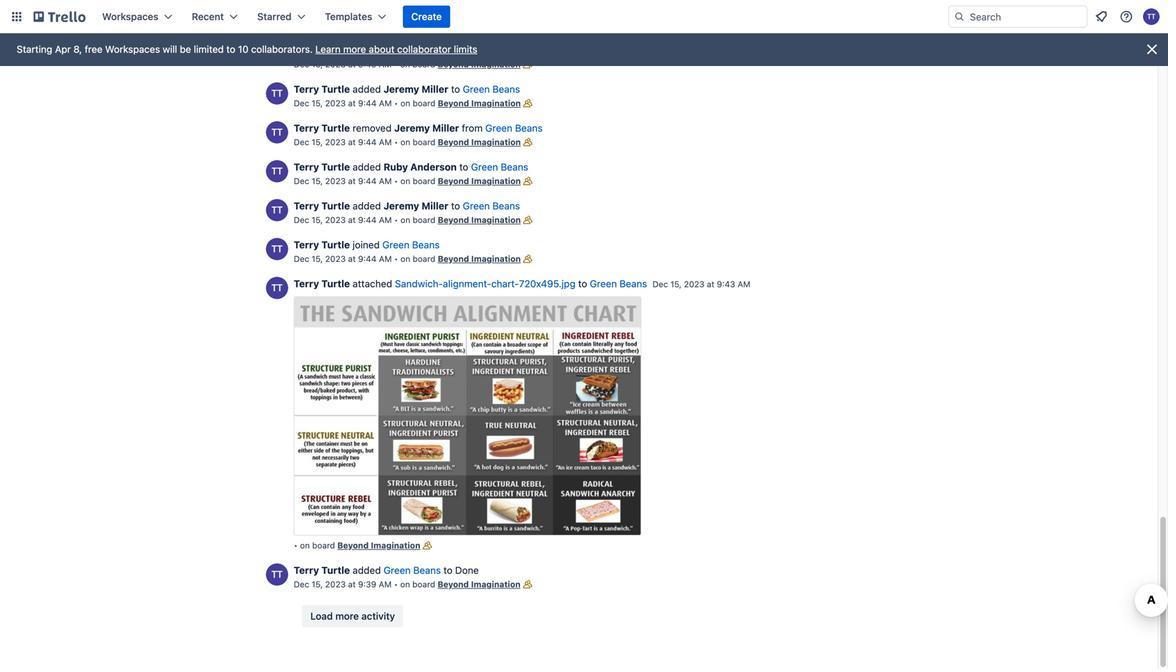 Task type: locate. For each thing, give the bounding box(es) containing it.
turtle left joined
[[322, 239, 350, 251]]

1 dec 15, 2023 at 9:44 am • on board beyond imagination from the top
[[294, 98, 521, 108]]

turtle
[[322, 83, 350, 95], [322, 122, 350, 134], [322, 161, 350, 173], [322, 200, 350, 212], [322, 239, 350, 251], [322, 278, 350, 290], [322, 565, 350, 577]]

templates
[[325, 11, 372, 22]]

ruby
[[384, 161, 408, 173]]

9:44 up the removed
[[358, 98, 377, 108]]

more
[[343, 43, 366, 55], [336, 611, 359, 622]]

720x495.jpg
[[519, 278, 576, 290]]

dec 15, 2023 at 9:45 am • on board beyond imagination
[[294, 59, 521, 69]]

2 dec 15, 2023 at 9:44 am • on board beyond imagination from the top
[[294, 137, 521, 147]]

create button
[[403, 6, 450, 28]]

miller left from
[[433, 122, 459, 134]]

added down 9:45
[[353, 83, 381, 95]]

8,
[[74, 43, 82, 55]]

anderson
[[411, 161, 457, 173]]

3 dec 15, 2023 at 9:44 am • on board beyond imagination from the top
[[294, 176, 521, 186]]

jeremy down ruby
[[384, 200, 419, 212]]

1 terry from the top
[[294, 83, 319, 95]]

turtle down learn
[[322, 83, 350, 95]]

added up '9:39'
[[353, 565, 381, 577]]

2023
[[325, 59, 346, 69], [325, 98, 346, 108], [325, 137, 346, 147], [325, 176, 346, 186], [325, 215, 346, 225], [325, 254, 346, 264], [684, 280, 705, 289], [325, 580, 346, 590]]

1 vertical spatial miller
[[433, 122, 459, 134]]

added left ruby
[[353, 161, 381, 173]]

jeremy up terry turtle added ruby anderson to green beans
[[394, 122, 430, 134]]

starred
[[257, 11, 292, 22]]

Search field
[[965, 6, 1087, 27]]

5 turtle from the top
[[322, 239, 350, 251]]

7 turtle from the top
[[322, 565, 350, 577]]

added
[[353, 83, 381, 95], [353, 161, 381, 173], [353, 200, 381, 212], [353, 565, 381, 577]]

load more activity link
[[302, 606, 404, 628]]

turtle left the removed
[[322, 122, 350, 134]]

done
[[455, 565, 479, 577]]

miller
[[422, 83, 449, 95], [433, 122, 459, 134], [422, 200, 449, 212]]

9:44 up terry turtle joined green beans
[[358, 215, 377, 225]]

dec 15, 2023 at 9:44 am • on board beyond imagination for terry turtle (terryturtle) image associated with terry turtle added ruby anderson to green beans
[[294, 176, 521, 186]]

more right load
[[336, 611, 359, 622]]

1 9:44 from the top
[[358, 98, 377, 108]]

terry turtle (terryturtle) image
[[266, 82, 288, 105], [266, 121, 288, 144], [266, 160, 288, 183], [266, 238, 288, 260]]

board
[[413, 59, 435, 69], [413, 98, 436, 108], [413, 137, 436, 147], [413, 176, 436, 186], [413, 215, 436, 225], [413, 254, 436, 264], [312, 541, 335, 551], [413, 580, 435, 590]]

5 dec 15, 2023 at 9:44 am • on board beyond imagination from the top
[[294, 254, 521, 264]]

2 turtle from the top
[[322, 122, 350, 134]]

workspaces up the 'free'
[[102, 11, 158, 22]]

to right anderson
[[460, 161, 469, 173]]

am down the removed
[[379, 137, 392, 147]]

beyond
[[438, 59, 469, 69], [438, 98, 469, 108], [438, 137, 469, 147], [438, 176, 469, 186], [438, 215, 469, 225], [438, 254, 469, 264], [338, 541, 369, 551], [438, 580, 469, 590]]

am
[[379, 59, 392, 69], [379, 98, 392, 108], [379, 137, 392, 147], [379, 176, 392, 186], [379, 215, 392, 225], [379, 254, 392, 264], [738, 280, 751, 289], [379, 580, 392, 590]]

to
[[226, 43, 235, 55], [451, 83, 460, 95], [460, 161, 469, 173], [451, 200, 460, 212], [578, 278, 587, 290], [444, 565, 453, 577]]

turtle left ruby
[[322, 161, 350, 173]]

imagination
[[471, 59, 521, 69], [471, 98, 521, 108], [471, 137, 521, 147], [471, 176, 521, 186], [471, 215, 521, 225], [471, 254, 521, 264], [371, 541, 421, 551], [471, 580, 521, 590]]

workspaces button
[[94, 6, 181, 28]]

terry turtle added jeremy miller to green beans
[[294, 83, 520, 95], [294, 200, 520, 212]]

1 vertical spatial terry turtle added jeremy miller to green beans
[[294, 200, 520, 212]]

all members of the workspace can see and edit this board. image
[[521, 57, 535, 71], [521, 96, 535, 110], [521, 135, 535, 149], [521, 174, 535, 188], [521, 252, 535, 266], [421, 539, 434, 553], [521, 578, 535, 592]]

dec 15, 2023 at 9:44 am • on board beyond imagination down terry turtle removed jeremy miller from green beans
[[294, 137, 521, 147]]

•
[[394, 59, 398, 69], [394, 98, 398, 108], [394, 137, 398, 147], [394, 176, 398, 186], [394, 215, 398, 225], [394, 254, 398, 264], [294, 541, 298, 551], [394, 580, 398, 590]]

added up terry turtle joined green beans
[[353, 200, 381, 212]]

beyond imagination link
[[438, 59, 521, 69], [438, 98, 521, 108], [438, 137, 521, 147], [438, 176, 521, 186], [438, 215, 521, 225], [438, 254, 521, 264], [338, 541, 421, 551], [438, 580, 521, 590]]

2 terry turtle (terryturtle) image from the top
[[266, 121, 288, 144]]

3 terry turtle (terryturtle) image from the top
[[266, 160, 288, 183]]

limited
[[194, 43, 224, 55]]

green beans link
[[463, 83, 520, 95], [486, 122, 543, 134], [471, 161, 529, 173], [463, 200, 520, 212], [383, 239, 440, 251], [590, 278, 647, 290], [384, 565, 441, 577]]

search image
[[954, 11, 965, 22]]

at
[[348, 59, 356, 69], [348, 98, 356, 108], [348, 137, 356, 147], [348, 176, 356, 186], [348, 215, 356, 225], [348, 254, 356, 264], [707, 280, 715, 289], [348, 580, 356, 590]]

to down limits on the top of page
[[451, 83, 460, 95]]

jeremy
[[384, 83, 419, 95], [394, 122, 430, 134], [384, 200, 419, 212]]

to left 10
[[226, 43, 235, 55]]

all members of the workspace can see and edit this board. image
[[521, 213, 535, 227]]

jeremy down dec 15, 2023 at 9:45 am • on board beyond imagination
[[384, 83, 419, 95]]

terry turtle added jeremy miller to green beans down dec 15, 2023 at 9:45 am • on board beyond imagination
[[294, 83, 520, 95]]

2 terry from the top
[[294, 122, 319, 134]]

miller for terry turtle (terryturtle) image related to terry turtle removed jeremy miller from green beans
[[433, 122, 459, 134]]

dec 15, 2023 at 9:44 am • on board beyond imagination for terry turtle added jeremy miller to green beans's terry turtle (terryturtle) image
[[294, 98, 521, 108]]

dec 15, 2023 at 9:44 am • on board beyond imagination
[[294, 98, 521, 108], [294, 137, 521, 147], [294, 176, 521, 186], [294, 215, 521, 225], [294, 254, 521, 264]]

9:44 down the removed
[[358, 137, 377, 147]]

terry
[[294, 83, 319, 95], [294, 122, 319, 134], [294, 161, 319, 173], [294, 200, 319, 212], [294, 239, 319, 251], [294, 278, 319, 290], [294, 565, 319, 577]]

dec 15, 2023 at 9:44 am • on board beyond imagination up terry turtle removed jeremy miller from green beans
[[294, 98, 521, 108]]

9:44
[[358, 98, 377, 108], [358, 137, 377, 147], [358, 176, 377, 186], [358, 215, 377, 225], [358, 254, 377, 264]]

9:39
[[358, 580, 377, 590]]

9:44 down terry turtle added ruby anderson to green beans
[[358, 176, 377, 186]]

miller down dec 15, 2023 at 9:45 am • on board beyond imagination
[[422, 83, 449, 95]]

2 vertical spatial miller
[[422, 200, 449, 212]]

collaborators.
[[251, 43, 313, 55]]

4 terry turtle (terryturtle) image from the top
[[266, 238, 288, 260]]

dec
[[294, 59, 309, 69], [294, 98, 309, 108], [294, 137, 309, 147], [294, 176, 309, 186], [294, 215, 309, 225], [294, 254, 309, 264], [653, 280, 668, 289], [294, 580, 309, 590]]

on
[[400, 59, 410, 69], [401, 98, 410, 108], [401, 137, 410, 147], [401, 176, 410, 186], [401, 215, 410, 225], [401, 254, 410, 264], [300, 541, 310, 551], [400, 580, 410, 590]]

am right the 9:43
[[738, 280, 751, 289]]

miller for terry turtle added jeremy miller to green beans's terry turtle (terryturtle) image
[[422, 83, 449, 95]]

removed
[[353, 122, 392, 134]]

0 vertical spatial terry turtle added jeremy miller to green beans
[[294, 83, 520, 95]]

3 9:44 from the top
[[358, 176, 377, 186]]

10
[[238, 43, 249, 55]]

learn
[[316, 43, 341, 55]]

9:44 down terry turtle joined green beans
[[358, 254, 377, 264]]

starting apr 8, free workspaces will be limited to 10 collaborators. learn more about collaborator limits
[[17, 43, 478, 55]]

dec 15, 2023 at 9:44 am • on board beyond imagination down terry turtle added ruby anderson to green beans
[[294, 176, 521, 186]]

turtle up terry turtle joined green beans
[[322, 200, 350, 212]]

am up terry turtle joined green beans
[[379, 215, 392, 225]]

workspaces down workspaces dropdown button
[[105, 43, 160, 55]]

1 vertical spatial more
[[336, 611, 359, 622]]

15,
[[312, 59, 323, 69], [312, 98, 323, 108], [312, 137, 323, 147], [312, 176, 323, 186], [312, 215, 323, 225], [312, 254, 323, 264], [671, 280, 682, 289], [312, 580, 323, 590]]

more up 9:45
[[343, 43, 366, 55]]

green
[[463, 83, 490, 95], [486, 122, 513, 134], [471, 161, 498, 173], [463, 200, 490, 212], [383, 239, 410, 251], [590, 278, 617, 290], [384, 565, 411, 577]]

sandwich-alignment-chart-720x495.jpg link
[[395, 278, 576, 290]]

terry turtle (terryturtle) image
[[1144, 8, 1160, 25], [266, 199, 288, 222], [266, 277, 288, 299], [266, 564, 288, 586]]

am down terry turtle joined green beans
[[379, 254, 392, 264]]

load
[[311, 611, 333, 622]]

workspaces inside dropdown button
[[102, 11, 158, 22]]

beans
[[493, 83, 520, 95], [515, 122, 543, 134], [501, 161, 529, 173], [493, 200, 520, 212], [412, 239, 440, 251], [620, 278, 647, 290], [413, 565, 441, 577]]

4 9:44 from the top
[[358, 215, 377, 225]]

terry turtle added jeremy miller to green beans down terry turtle added ruby anderson to green beans
[[294, 200, 520, 212]]

0 vertical spatial workspaces
[[102, 11, 158, 22]]

turtle down • on board beyond imagination
[[322, 565, 350, 577]]

dec 15, 2023 at 9:44 am • on board beyond imagination up terry turtle joined green beans
[[294, 215, 521, 225]]

terry turtle (terryturtle) image for terry turtle added ruby anderson to green beans
[[266, 160, 288, 183]]

be
[[180, 43, 191, 55]]

terry turtle added ruby anderson to green beans
[[294, 161, 529, 173]]

free
[[85, 43, 103, 55]]

am down about
[[379, 59, 392, 69]]

2 vertical spatial jeremy
[[384, 200, 419, 212]]

9:43
[[717, 280, 736, 289]]

workspaces
[[102, 11, 158, 22], [105, 43, 160, 55]]

dec 15, 2023 at 9:44 am • on board beyond imagination up the sandwich-
[[294, 254, 521, 264]]

1 terry turtle (terryturtle) image from the top
[[266, 82, 288, 105]]

at inside terry turtle attached sandwich-alignment-chart-720x495.jpg to green beans dec 15, 2023 at 9:43 am
[[707, 280, 715, 289]]

0 vertical spatial miller
[[422, 83, 449, 95]]

turtle left attached
[[322, 278, 350, 290]]

6 turtle from the top
[[322, 278, 350, 290]]

miller down anderson
[[422, 200, 449, 212]]



Task type: describe. For each thing, give the bounding box(es) containing it.
open information menu image
[[1120, 10, 1134, 24]]

9:45
[[358, 59, 377, 69]]

3 terry from the top
[[294, 161, 319, 173]]

templates button
[[317, 6, 395, 28]]

to left the done at bottom left
[[444, 565, 453, 577]]

primary element
[[0, 0, 1169, 33]]

5 9:44 from the top
[[358, 254, 377, 264]]

dec 15, 2023 at 9:44 am • on board beyond imagination for terry turtle (terryturtle) image related to terry turtle removed jeremy miller from green beans
[[294, 137, 521, 147]]

terry turtle joined green beans
[[294, 239, 440, 251]]

3 turtle from the top
[[322, 161, 350, 173]]

6 terry from the top
[[294, 278, 319, 290]]

1 vertical spatial jeremy
[[394, 122, 430, 134]]

create
[[411, 11, 442, 22]]

0 vertical spatial more
[[343, 43, 366, 55]]

limits
[[454, 43, 478, 55]]

dec 15, 2023 at 9:44 am • on board beyond imagination for 1st terry turtle (terryturtle) image from the bottom of the page
[[294, 254, 521, 264]]

to right the 720x495.jpg
[[578, 278, 587, 290]]

1 added from the top
[[353, 83, 381, 95]]

am up the removed
[[379, 98, 392, 108]]

1 vertical spatial workspaces
[[105, 43, 160, 55]]

load more activity
[[311, 611, 395, 622]]

am inside terry turtle attached sandwich-alignment-chart-720x495.jpg to green beans dec 15, 2023 at 9:43 am
[[738, 280, 751, 289]]

recent button
[[184, 6, 246, 28]]

sandwich-
[[395, 278, 443, 290]]

terry turtle (terryturtle) image inside the primary element
[[1144, 8, 1160, 25]]

terry turtle removed jeremy miller from green beans
[[294, 122, 543, 134]]

collaborator
[[397, 43, 451, 55]]

• on board beyond imagination
[[294, 541, 421, 551]]

will
[[163, 43, 177, 55]]

recent
[[192, 11, 224, 22]]

activity
[[362, 611, 395, 622]]

starred button
[[249, 6, 314, 28]]

am down ruby
[[379, 176, 392, 186]]

1 terry turtle added jeremy miller to green beans from the top
[[294, 83, 520, 95]]

7 terry from the top
[[294, 565, 319, 577]]

learn more about collaborator limits link
[[316, 43, 478, 55]]

terry turtle (terryturtle) image for terry turtle added jeremy miller to green beans
[[266, 82, 288, 105]]

2023 inside terry turtle attached sandwich-alignment-chart-720x495.jpg to green beans dec 15, 2023 at 9:43 am
[[684, 280, 705, 289]]

1 turtle from the top
[[322, 83, 350, 95]]

2 added from the top
[[353, 161, 381, 173]]

4 added from the top
[[353, 565, 381, 577]]

from
[[462, 122, 483, 134]]

attached
[[353, 278, 392, 290]]

alignment-
[[443, 278, 492, 290]]

4 terry from the top
[[294, 200, 319, 212]]

5 terry from the top
[[294, 239, 319, 251]]

dec 15, 2023 at 9:39 am • on board beyond imagination
[[294, 580, 521, 590]]

to down anderson
[[451, 200, 460, 212]]

15, inside terry turtle attached sandwich-alignment-chart-720x495.jpg to green beans dec 15, 2023 at 9:43 am
[[671, 280, 682, 289]]

4 dec 15, 2023 at 9:44 am • on board beyond imagination from the top
[[294, 215, 521, 225]]

about
[[369, 43, 395, 55]]

terry turtle (terryturtle) image for terry turtle removed jeremy miller from green beans
[[266, 121, 288, 144]]

3 added from the top
[[353, 200, 381, 212]]

chart-
[[492, 278, 519, 290]]

4 turtle from the top
[[322, 200, 350, 212]]

joined
[[353, 239, 380, 251]]

2 9:44 from the top
[[358, 137, 377, 147]]

apr
[[55, 43, 71, 55]]

0 notifications image
[[1093, 8, 1110, 25]]

terry turtle attached sandwich-alignment-chart-720x495.jpg to green beans dec 15, 2023 at 9:43 am
[[294, 278, 751, 290]]

2 terry turtle added jeremy miller to green beans from the top
[[294, 200, 520, 212]]

dec inside terry turtle attached sandwich-alignment-chart-720x495.jpg to green beans dec 15, 2023 at 9:43 am
[[653, 280, 668, 289]]

starting
[[17, 43, 52, 55]]

back to home image
[[33, 6, 86, 28]]

terry turtle added green beans to done
[[294, 565, 479, 577]]

0 vertical spatial jeremy
[[384, 83, 419, 95]]

am down terry turtle added green beans to done
[[379, 580, 392, 590]]



Task type: vqa. For each thing, say whether or not it's contained in the screenshot.


